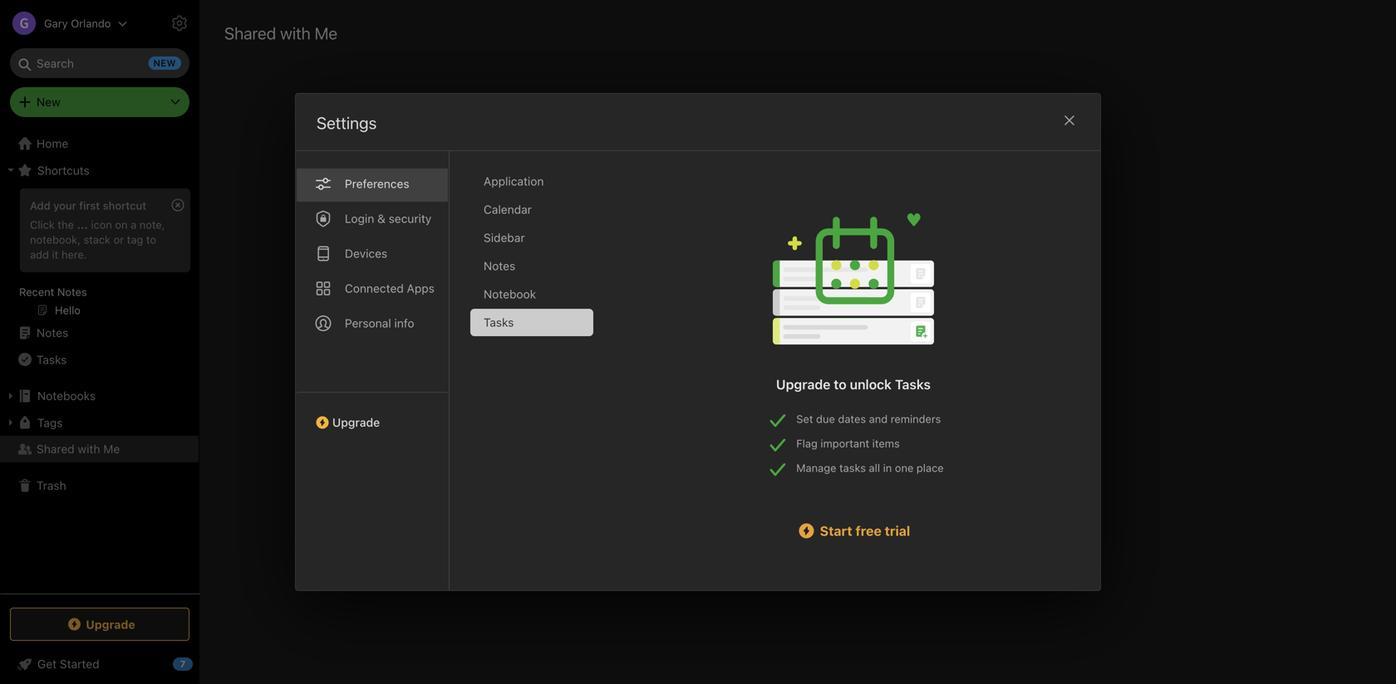 Task type: vqa. For each thing, say whether or not it's contained in the screenshot.
MAIN Element at left
no



Task type: locate. For each thing, give the bounding box(es) containing it.
1 horizontal spatial tab list
[[470, 168, 607, 591]]

None search field
[[22, 48, 178, 78]]

1 vertical spatial shared with me
[[37, 443, 120, 456]]

notes down "sidebar"
[[484, 259, 515, 273]]

tag
[[127, 233, 143, 246]]

me
[[315, 23, 337, 43], [103, 443, 120, 456]]

shortcuts button
[[0, 157, 199, 184]]

0 vertical spatial tasks
[[484, 316, 514, 329]]

upgrade inside tab list
[[332, 416, 380, 430]]

0 horizontal spatial here.
[[61, 248, 87, 261]]

0 vertical spatial to
[[146, 233, 156, 246]]

0 horizontal spatial tasks
[[37, 353, 67, 367]]

notes inside group
[[57, 286, 87, 298]]

shared
[[224, 23, 276, 43], [37, 443, 75, 456]]

upgrade to unlock tasks
[[776, 377, 931, 393]]

here.
[[61, 248, 87, 261], [936, 427, 967, 442]]

notebooks
[[694, 427, 757, 442]]

it
[[52, 248, 58, 261]]

1 vertical spatial here.
[[936, 427, 967, 442]]

dates
[[838, 413, 866, 425]]

shared down the set
[[761, 427, 802, 442]]

new
[[37, 95, 60, 109]]

connected
[[345, 282, 404, 295]]

group containing add your first shortcut
[[0, 184, 199, 327]]

tags
[[37, 416, 63, 430]]

0 horizontal spatial upgrade button
[[10, 608, 189, 642]]

tree
[[0, 130, 199, 593]]

upgrade
[[776, 377, 831, 393], [332, 416, 380, 430], [86, 618, 135, 632]]

tab list containing preferences
[[296, 151, 450, 591]]

upgrade button
[[296, 392, 449, 436], [10, 608, 189, 642]]

sidebar tab
[[470, 224, 593, 252]]

1 vertical spatial upgrade
[[332, 416, 380, 430]]

tasks
[[484, 316, 514, 329], [37, 353, 67, 367], [895, 377, 931, 393]]

0 vertical spatial shared with me
[[224, 23, 337, 43]]

trash
[[37, 479, 66, 493]]

click
[[30, 219, 55, 231]]

tab list
[[296, 151, 450, 591], [470, 168, 607, 591]]

notes and notebooks shared with you will show up here.
[[629, 427, 967, 442]]

add your first shortcut
[[30, 199, 146, 212]]

notebook tab
[[470, 281, 593, 308]]

0 horizontal spatial me
[[103, 443, 120, 456]]

icon on a note, notebook, stack or tag to add it here.
[[30, 219, 165, 261]]

free
[[856, 524, 882, 539]]

0 horizontal spatial and
[[668, 427, 691, 442]]

1 horizontal spatial with
[[280, 23, 311, 43]]

0 horizontal spatial shared
[[37, 443, 75, 456]]

tasks inside tab
[[484, 316, 514, 329]]

2 horizontal spatial upgrade
[[776, 377, 831, 393]]

group
[[0, 184, 199, 327]]

0 horizontal spatial tab list
[[296, 151, 450, 591]]

notes left notebooks
[[629, 427, 665, 442]]

notes inside notes tab
[[484, 259, 515, 273]]

calendar tab
[[470, 196, 593, 224]]

1 vertical spatial and
[[668, 427, 691, 442]]

tags button
[[0, 410, 199, 436]]

and up "will"
[[869, 413, 888, 425]]

0 horizontal spatial with
[[78, 443, 100, 456]]

0 vertical spatial shared
[[791, 394, 838, 412]]

notes
[[484, 259, 515, 273], [57, 286, 87, 298], [37, 326, 68, 340], [629, 427, 665, 442]]

start
[[820, 524, 852, 539]]

1 horizontal spatial upgrade button
[[296, 392, 449, 436]]

tasks down notebook
[[484, 316, 514, 329]]

connected apps
[[345, 282, 435, 295]]

tasks up "reminders" on the bottom of the page
[[895, 377, 931, 393]]

tasks
[[839, 462, 866, 475]]

1 vertical spatial tasks
[[37, 353, 67, 367]]

1 horizontal spatial to
[[834, 377, 847, 393]]

0 horizontal spatial to
[[146, 233, 156, 246]]

0 vertical spatial me
[[315, 23, 337, 43]]

notes right recent
[[57, 286, 87, 298]]

here. right it
[[61, 248, 87, 261]]

start free trial link
[[763, 521, 944, 541]]

shared down tags
[[37, 443, 75, 456]]

set
[[796, 413, 813, 425]]

tasks inside button
[[37, 353, 67, 367]]

add
[[30, 199, 50, 212]]

shared up the set
[[791, 394, 838, 412]]

1 horizontal spatial shared
[[224, 23, 276, 43]]

devices
[[345, 247, 387, 261]]

on
[[115, 219, 128, 231]]

2 vertical spatial upgrade
[[86, 618, 135, 632]]

trash link
[[0, 473, 199, 499]]

manage
[[796, 462, 836, 475]]

the
[[58, 219, 74, 231]]

0 horizontal spatial shared with me
[[37, 443, 120, 456]]

1 vertical spatial shared
[[37, 443, 75, 456]]

notes down recent notes
[[37, 326, 68, 340]]

to up the yet
[[834, 377, 847, 393]]

shared with me
[[224, 23, 337, 43], [37, 443, 120, 456]]

personal
[[345, 317, 391, 330]]

info
[[394, 317, 414, 330]]

apps
[[407, 282, 435, 295]]

add
[[30, 248, 49, 261]]

1 horizontal spatial tasks
[[484, 316, 514, 329]]

items
[[872, 438, 900, 450]]

new button
[[10, 87, 189, 117]]

you
[[834, 427, 856, 442]]

1 horizontal spatial shared with me
[[224, 23, 337, 43]]

notebooks
[[37, 389, 96, 403]]

and left notebooks
[[668, 427, 691, 442]]

place
[[917, 462, 944, 475]]

shared right settings image
[[224, 23, 276, 43]]

shared
[[791, 394, 838, 412], [761, 427, 802, 442]]

1 vertical spatial upgrade button
[[10, 608, 189, 642]]

notebook
[[484, 288, 536, 301]]

1 horizontal spatial upgrade
[[332, 416, 380, 430]]

0 vertical spatial and
[[869, 413, 888, 425]]

home
[[37, 137, 68, 150]]

close image
[[1060, 111, 1079, 130]]

to inside icon on a note, notebook, stack or tag to add it here.
[[146, 233, 156, 246]]

and
[[869, 413, 888, 425], [668, 427, 691, 442]]

1 vertical spatial me
[[103, 443, 120, 456]]

flag
[[796, 438, 818, 450]]

0 vertical spatial upgrade button
[[296, 392, 449, 436]]

tasks up notebooks
[[37, 353, 67, 367]]

expand notebooks image
[[4, 390, 17, 403]]

0 horizontal spatial upgrade
[[86, 618, 135, 632]]

shared inside "tree"
[[37, 443, 75, 456]]

0 vertical spatial here.
[[61, 248, 87, 261]]

yet
[[841, 394, 863, 412]]

notebook,
[[30, 233, 81, 246]]

here. right up
[[936, 427, 967, 442]]

set due dates and reminders
[[796, 413, 941, 425]]

1 horizontal spatial me
[[315, 23, 337, 43]]

2 horizontal spatial tasks
[[895, 377, 931, 393]]

with
[[280, 23, 311, 43], [806, 427, 831, 442], [78, 443, 100, 456]]

1 horizontal spatial here.
[[936, 427, 967, 442]]

1 vertical spatial to
[[834, 377, 847, 393]]

start free trial
[[820, 524, 910, 539]]

to down "note,"
[[146, 233, 156, 246]]

to
[[146, 233, 156, 246], [834, 377, 847, 393]]



Task type: describe. For each thing, give the bounding box(es) containing it.
in
[[883, 462, 892, 475]]

security
[[389, 212, 432, 226]]

calendar
[[484, 203, 532, 216]]

reminders
[[891, 413, 941, 425]]

upgrade for bottommost upgrade popup button
[[86, 618, 135, 632]]

expand tags image
[[4, 416, 17, 430]]

important
[[821, 438, 869, 450]]

icon
[[91, 219, 112, 231]]

tree containing home
[[0, 130, 199, 593]]

unlock
[[850, 377, 892, 393]]

sidebar
[[484, 231, 525, 245]]

tasks button
[[0, 347, 199, 373]]

here. inside the shared with me element
[[936, 427, 967, 442]]

all
[[869, 462, 880, 475]]

&
[[377, 212, 386, 226]]

group inside "tree"
[[0, 184, 199, 327]]

shortcuts
[[37, 164, 90, 177]]

upgrade for upgrade popup button to the right
[[332, 416, 380, 430]]

Search text field
[[22, 48, 178, 78]]

nothing shared yet
[[733, 394, 863, 412]]

click the ...
[[30, 219, 88, 231]]

login
[[345, 212, 374, 226]]

...
[[77, 219, 88, 231]]

first
[[79, 199, 100, 212]]

notebooks link
[[0, 383, 199, 410]]

nothing
[[733, 394, 787, 412]]

0 vertical spatial upgrade
[[776, 377, 831, 393]]

note,
[[139, 219, 165, 231]]

due
[[816, 413, 835, 425]]

1 vertical spatial shared
[[761, 427, 802, 442]]

one
[[895, 462, 914, 475]]

2 horizontal spatial with
[[806, 427, 831, 442]]

here. inside icon on a note, notebook, stack or tag to add it here.
[[61, 248, 87, 261]]

notes inside the shared with me element
[[629, 427, 665, 442]]

up
[[917, 427, 933, 442]]

home link
[[0, 130, 199, 157]]

and inside the shared with me element
[[668, 427, 691, 442]]

personal info
[[345, 317, 414, 330]]

0 vertical spatial shared
[[224, 23, 276, 43]]

trial
[[885, 524, 910, 539]]

recent
[[19, 286, 54, 298]]

show
[[882, 427, 914, 442]]

flag important items
[[796, 438, 900, 450]]

tab list containing application
[[470, 168, 607, 591]]

2 vertical spatial tasks
[[895, 377, 931, 393]]

shared with me element
[[199, 0, 1396, 685]]

tasks tab
[[470, 309, 593, 337]]

application
[[484, 175, 544, 188]]

a
[[131, 219, 136, 231]]

will
[[859, 427, 879, 442]]

or
[[114, 233, 124, 246]]

application tab
[[470, 168, 593, 195]]

me inside "tree"
[[103, 443, 120, 456]]

notes link
[[0, 320, 199, 347]]

manage tasks all in one place
[[796, 462, 944, 475]]

shared with me link
[[0, 436, 199, 463]]

settings image
[[170, 13, 189, 33]]

recent notes
[[19, 286, 87, 298]]

notes tab
[[470, 253, 593, 280]]

shortcut
[[103, 199, 146, 212]]

login & security
[[345, 212, 432, 226]]

your
[[53, 199, 76, 212]]

stack
[[83, 233, 111, 246]]

preferences
[[345, 177, 409, 191]]

settings
[[317, 113, 377, 133]]

1 horizontal spatial and
[[869, 413, 888, 425]]



